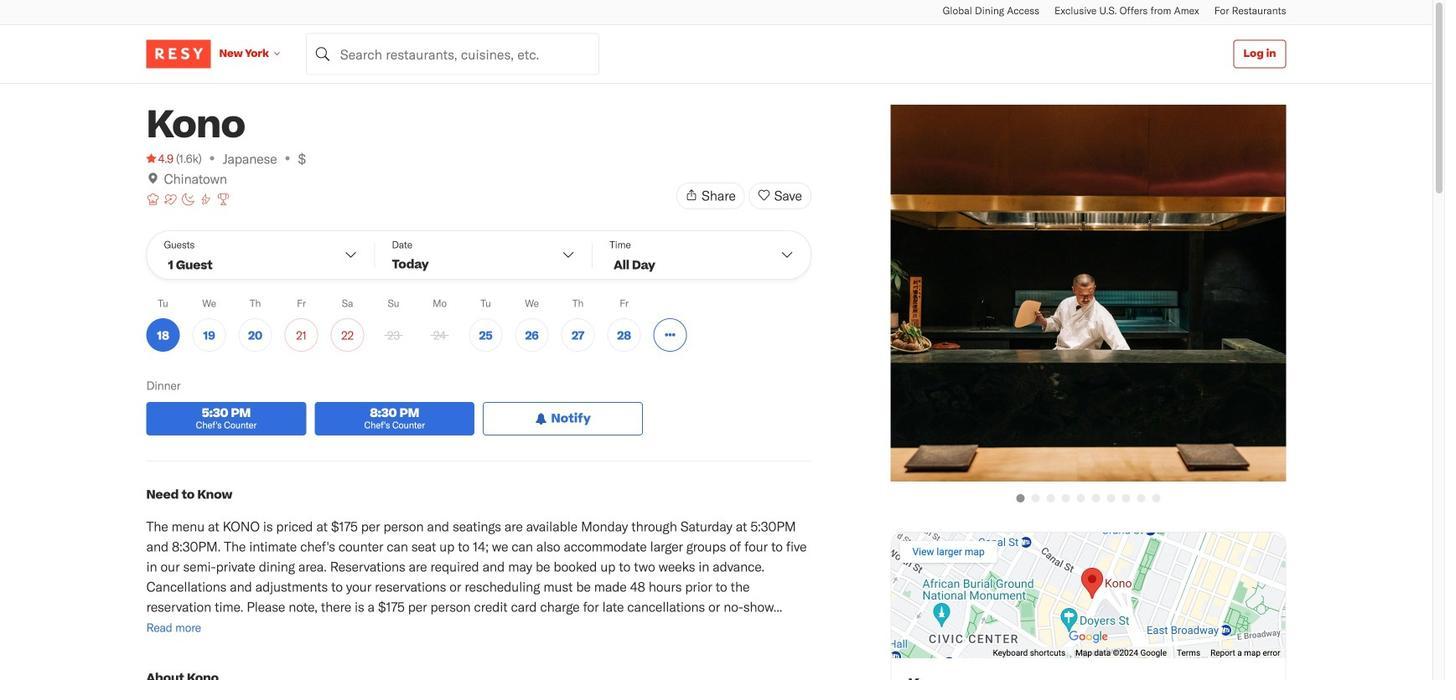 Task type: vqa. For each thing, say whether or not it's contained in the screenshot.
5.0 out of 5 stars image
no



Task type: locate. For each thing, give the bounding box(es) containing it.
4.9 out of 5 stars image
[[146, 150, 174, 167]]

Search restaurants, cuisines, etc. text field
[[306, 33, 599, 75]]

None field
[[306, 33, 599, 75]]



